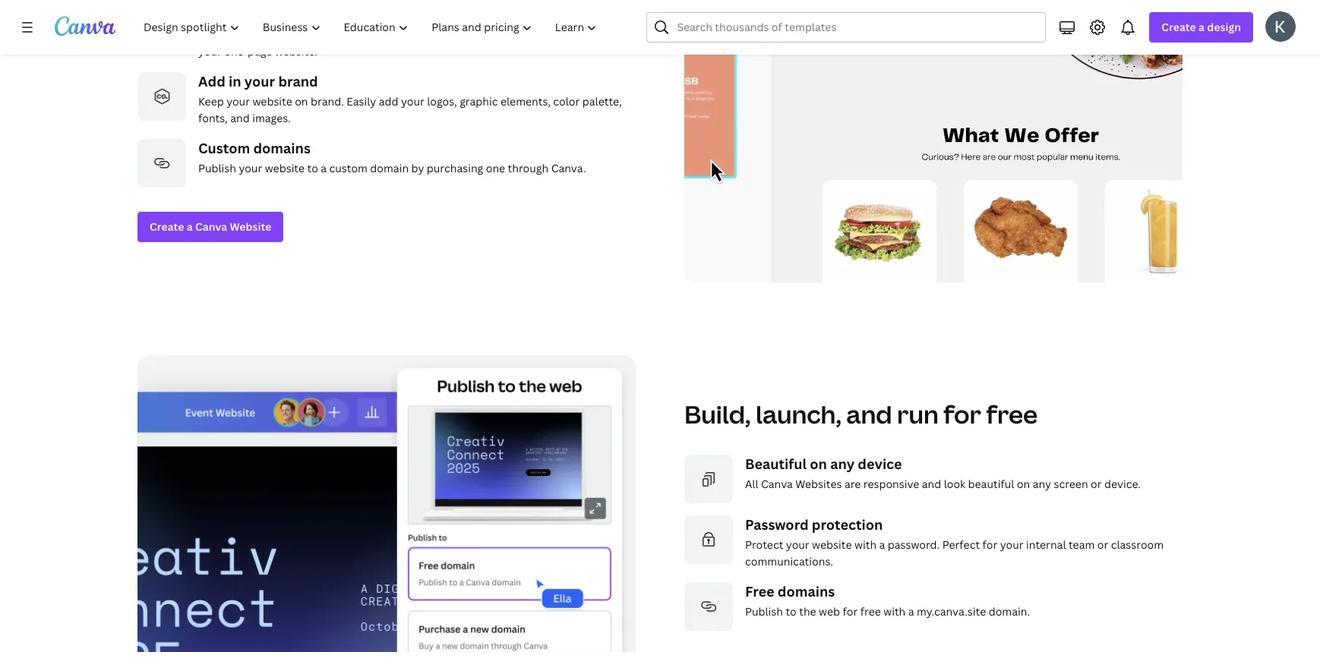 Task type: describe. For each thing, give the bounding box(es) containing it.
and up page
[[256, 27, 276, 42]]

communications.
[[745, 555, 834, 569]]

illustrations,
[[421, 27, 485, 42]]

classroom
[[1111, 538, 1164, 552]]

domain.
[[989, 605, 1030, 619]]

team
[[1069, 538, 1095, 552]]

with inside free domains publish to the web for free with a my.canva.site domain.
[[884, 605, 906, 619]]

free domains image
[[685, 583, 733, 631]]

add
[[379, 94, 399, 109]]

easily inside add in your brand keep your website on brand. easily add your logos, graphic elements, color palette, fonts, and images.
[[347, 94, 376, 109]]

website
[[230, 220, 272, 234]]

domains for free domains
[[778, 583, 835, 601]]

build,
[[685, 398, 751, 431]]

create a design button
[[1150, 12, 1254, 43]]

custom domains image
[[138, 139, 186, 188]]

1 vertical spatial drop
[[278, 27, 303, 42]]

your up communications. at the bottom right of page
[[786, 538, 810, 552]]

and inside beautiful on any device all canva websites are responsive and look beautiful on any screen or device.
[[922, 477, 942, 492]]

device
[[858, 455, 902, 473]]

publish for custom
[[198, 161, 236, 175]]

a left website
[[187, 220, 193, 234]]

password
[[745, 516, 809, 534]]

create a canva website
[[150, 220, 272, 234]]

free
[[745, 583, 775, 601]]

and right videos,
[[526, 27, 546, 42]]

images,
[[305, 27, 344, 42]]

for inside free domains publish to the web for free with a my.canva.site domain.
[[843, 605, 858, 619]]

your right add
[[401, 94, 425, 109]]

to inside custom domains publish your website to a custom domain by purchasing one through canva.
[[307, 161, 318, 175]]

your right the in
[[245, 72, 275, 90]]

add
[[198, 72, 226, 90]]

and up "drag"
[[233, 5, 258, 23]]

0 horizontal spatial any
[[831, 455, 855, 473]]

color
[[553, 94, 580, 109]]

with inside password protection protect your website with a password. perfect for your internal team or classroom communications.
[[855, 538, 877, 552]]

0 vertical spatial free
[[987, 398, 1038, 431]]

drag
[[231, 27, 254, 42]]

and left run
[[847, 398, 893, 431]]

fonts,
[[198, 111, 228, 125]]

0 vertical spatial canva
[[195, 220, 227, 234]]

a inside 'dropdown button'
[[1199, 20, 1205, 34]]

my.canva.site
[[917, 605, 987, 619]]

your inside the drag and drop website editor easily drag and drop images, text, graphics, illustrations, videos, and animations into your one-page website.
[[198, 44, 222, 58]]

the
[[800, 605, 817, 619]]

free domains publish to the web for free with a my.canva.site domain.
[[745, 583, 1030, 619]]

into
[[608, 27, 628, 42]]

design
[[1208, 20, 1242, 34]]

kendall parks image
[[1266, 11, 1296, 42]]

or inside beautiful on any device all canva websites are responsive and look beautiful on any screen or device.
[[1091, 477, 1102, 492]]

create for create a canva website
[[150, 220, 184, 234]]

web
[[819, 605, 840, 619]]

one
[[486, 161, 505, 175]]

2 horizontal spatial on
[[1017, 477, 1031, 492]]

and inside add in your brand keep your website on brand. easily add your logos, graphic elements, color palette, fonts, and images.
[[230, 111, 250, 125]]

create a canva website link
[[138, 212, 284, 242]]

publish for free
[[745, 605, 783, 619]]

a inside free domains publish to the web for free with a my.canva.site domain.
[[909, 605, 915, 619]]

launch,
[[756, 398, 842, 431]]

website inside the drag and drop website editor easily drag and drop images, text, graphics, illustrations, videos, and animations into your one-page website.
[[297, 5, 348, 23]]

videos,
[[487, 27, 524, 42]]

create a design
[[1162, 20, 1242, 34]]

all
[[745, 477, 759, 492]]



Task type: locate. For each thing, give the bounding box(es) containing it.
password protection protect your website with a password. perfect for your internal team or classroom communications.
[[745, 516, 1164, 569]]

and left the look
[[922, 477, 942, 492]]

create down custom domains image
[[150, 220, 184, 234]]

beautiful on any device all canva websites are responsive and look beautiful on any screen or device.
[[745, 455, 1141, 492]]

1 horizontal spatial domains
[[778, 583, 835, 601]]

with left "my.canva.site"
[[884, 605, 906, 619]]

website down images.
[[265, 161, 305, 175]]

None search field
[[647, 12, 1047, 43]]

create for create a design
[[1162, 20, 1197, 34]]

in
[[229, 72, 241, 90]]

easily inside the drag and drop website editor easily drag and drop images, text, graphics, illustrations, videos, and animations into your one-page website.
[[198, 27, 228, 42]]

graphic
[[460, 94, 498, 109]]

a inside password protection protect your website with a password. perfect for your internal team or classroom communications.
[[880, 538, 886, 552]]

a
[[1199, 20, 1205, 34], [321, 161, 327, 175], [187, 220, 193, 234], [880, 538, 886, 552], [909, 605, 915, 619]]

canva down the beautiful
[[761, 477, 793, 492]]

website inside custom domains publish your website to a custom domain by purchasing one through canva.
[[265, 161, 305, 175]]

top level navigation element
[[134, 12, 611, 43]]

through
[[508, 161, 549, 175]]

on inside add in your brand keep your website on brand. easily add your logos, graphic elements, color palette, fonts, and images.
[[295, 94, 308, 109]]

beautiful
[[745, 455, 807, 473]]

0 horizontal spatial publish
[[198, 161, 236, 175]]

publish down free
[[745, 605, 783, 619]]

page
[[248, 44, 272, 58]]

0 vertical spatial with
[[855, 538, 877, 552]]

a left "my.canva.site"
[[909, 605, 915, 619]]

drop up website.
[[278, 27, 303, 42]]

1 vertical spatial any
[[1033, 477, 1052, 492]]

1 vertical spatial create
[[150, 220, 184, 234]]

2 horizontal spatial for
[[983, 538, 998, 552]]

purchasing
[[427, 161, 484, 175]]

0 vertical spatial publish
[[198, 161, 236, 175]]

brand.
[[311, 94, 344, 109]]

protection
[[812, 516, 883, 534]]

publish inside free domains publish to the web for free with a my.canva.site domain.
[[745, 605, 783, 619]]

for
[[944, 398, 982, 431], [983, 538, 998, 552], [843, 605, 858, 619]]

create
[[1162, 20, 1197, 34], [150, 220, 184, 234]]

your left one-
[[198, 44, 222, 58]]

0 vertical spatial any
[[831, 455, 855, 473]]

0 horizontal spatial free
[[861, 605, 881, 619]]

and right the fonts,
[[230, 111, 250, 125]]

0 horizontal spatial easily
[[198, 27, 228, 42]]

with
[[855, 538, 877, 552], [884, 605, 906, 619]]

create inside create a canva website link
[[150, 220, 184, 234]]

create left design
[[1162, 20, 1197, 34]]

custom
[[198, 139, 250, 157]]

1 horizontal spatial free
[[987, 398, 1038, 431]]

screen
[[1054, 477, 1089, 492]]

build, launch, and run for free
[[685, 398, 1038, 431]]

free right web at right
[[861, 605, 881, 619]]

a left custom
[[321, 161, 327, 175]]

for right web at right
[[843, 605, 858, 619]]

any
[[831, 455, 855, 473], [1033, 477, 1052, 492]]

editor
[[352, 5, 392, 23]]

1 vertical spatial to
[[786, 605, 797, 619]]

for right perfect
[[983, 538, 998, 552]]

1 horizontal spatial on
[[810, 455, 827, 473]]

free up beautiful
[[987, 398, 1038, 431]]

0 vertical spatial or
[[1091, 477, 1102, 492]]

perfect
[[943, 538, 980, 552]]

create inside create a design 'dropdown button'
[[1162, 20, 1197, 34]]

images.
[[252, 111, 291, 125]]

your inside custom domains publish your website to a custom domain by purchasing one through canva.
[[239, 161, 262, 175]]

internal
[[1027, 538, 1067, 552]]

0 horizontal spatial create
[[150, 220, 184, 234]]

1 horizontal spatial publish
[[745, 605, 783, 619]]

Search search field
[[677, 13, 1037, 42]]

1 horizontal spatial to
[[786, 605, 797, 619]]

palette,
[[583, 94, 622, 109]]

drop up page
[[262, 5, 293, 23]]

1 vertical spatial easily
[[347, 94, 376, 109]]

1 horizontal spatial easily
[[347, 94, 376, 109]]

0 vertical spatial domains
[[253, 139, 311, 157]]

0 vertical spatial drop
[[262, 5, 293, 23]]

a left password.
[[880, 538, 886, 552]]

easily down drag on the left of the page
[[198, 27, 228, 42]]

1 vertical spatial or
[[1098, 538, 1109, 552]]

are
[[845, 477, 861, 492]]

keep
[[198, 94, 224, 109]]

0 horizontal spatial canva
[[195, 220, 227, 234]]

or
[[1091, 477, 1102, 492], [1098, 538, 1109, 552]]

one-
[[224, 44, 248, 58]]

website.
[[275, 44, 317, 58]]

0 vertical spatial create
[[1162, 20, 1197, 34]]

drag and drop website editor easily drag and drop images, text, graphics, illustrations, videos, and animations into your one-page website.
[[198, 5, 628, 58]]

0 horizontal spatial on
[[295, 94, 308, 109]]

domains down images.
[[253, 139, 311, 157]]

1 vertical spatial free
[[861, 605, 881, 619]]

your down the in
[[227, 94, 250, 109]]

website inside add in your brand keep your website on brand. easily add your logos, graphic elements, color palette, fonts, and images.
[[253, 94, 292, 109]]

or inside password protection protect your website with a password. perfect for your internal team or classroom communications.
[[1098, 538, 1109, 552]]

on right beautiful
[[1017, 477, 1031, 492]]

animations
[[548, 27, 605, 42]]

drag
[[198, 5, 230, 23]]

domain
[[370, 161, 409, 175]]

domains inside custom domains publish your website to a custom domain by purchasing one through canva.
[[253, 139, 311, 157]]

domains up the
[[778, 583, 835, 601]]

beautiful
[[969, 477, 1015, 492]]

any left screen
[[1033, 477, 1052, 492]]

1 horizontal spatial for
[[944, 398, 982, 431]]

responsive
[[864, 477, 920, 492]]

0 vertical spatial for
[[944, 398, 982, 431]]

drop
[[262, 5, 293, 23], [278, 27, 303, 42]]

or right screen
[[1091, 477, 1102, 492]]

publish
[[198, 161, 236, 175], [745, 605, 783, 619]]

2 vertical spatial for
[[843, 605, 858, 619]]

2 vertical spatial on
[[1017, 477, 1031, 492]]

your
[[198, 44, 222, 58], [245, 72, 275, 90], [227, 94, 250, 109], [401, 94, 425, 109], [239, 161, 262, 175], [786, 538, 810, 552], [1001, 538, 1024, 552]]

1 vertical spatial domains
[[778, 583, 835, 601]]

canva
[[195, 220, 227, 234], [761, 477, 793, 492]]

canva.
[[551, 161, 586, 175]]

easily left add
[[347, 94, 376, 109]]

on up websites
[[810, 455, 827, 473]]

a inside custom domains publish your website to a custom domain by purchasing one through canva.
[[321, 161, 327, 175]]

0 horizontal spatial with
[[855, 538, 877, 552]]

1 horizontal spatial create
[[1162, 20, 1197, 34]]

to inside free domains publish to the web for free with a my.canva.site domain.
[[786, 605, 797, 619]]

publish inside custom domains publish your website to a custom domain by purchasing one through canva.
[[198, 161, 236, 175]]

and
[[233, 5, 258, 23], [256, 27, 276, 42], [526, 27, 546, 42], [230, 111, 250, 125], [847, 398, 893, 431], [922, 477, 942, 492]]

on
[[295, 94, 308, 109], [810, 455, 827, 473], [1017, 477, 1031, 492]]

add in your brand keep your website on brand. easily add your logos, graphic elements, color palette, fonts, and images.
[[198, 72, 622, 125]]

publish down custom on the top left of page
[[198, 161, 236, 175]]

to left custom
[[307, 161, 318, 175]]

0 vertical spatial easily
[[198, 27, 228, 42]]

canva left website
[[195, 220, 227, 234]]

0 vertical spatial to
[[307, 161, 318, 175]]

0 vertical spatial on
[[295, 94, 308, 109]]

beautiful on any device image
[[685, 455, 733, 504]]

1 vertical spatial for
[[983, 538, 998, 552]]

canva inside beautiful on any device all canva websites are responsive and look beautiful on any screen or device.
[[761, 477, 793, 492]]

1 horizontal spatial with
[[884, 605, 906, 619]]

graphics,
[[372, 27, 418, 42]]

password protection image
[[685, 516, 733, 565]]

0 horizontal spatial for
[[843, 605, 858, 619]]

1 horizontal spatial any
[[1033, 477, 1052, 492]]

your down custom on the top left of page
[[239, 161, 262, 175]]

custom
[[329, 161, 368, 175]]

text,
[[346, 27, 369, 42]]

free
[[987, 398, 1038, 431], [861, 605, 881, 619]]

look
[[944, 477, 966, 492]]

1 vertical spatial with
[[884, 605, 906, 619]]

website
[[297, 5, 348, 23], [253, 94, 292, 109], [265, 161, 305, 175], [812, 538, 852, 552]]

1 vertical spatial on
[[810, 455, 827, 473]]

domains inside free domains publish to the web for free with a my.canva.site domain.
[[778, 583, 835, 601]]

custom domains publish your website to a custom domain by purchasing one through canva.
[[198, 139, 586, 175]]

easily
[[198, 27, 228, 42], [347, 94, 376, 109]]

0 horizontal spatial to
[[307, 161, 318, 175]]

password.
[[888, 538, 940, 552]]

1 horizontal spatial canva
[[761, 477, 793, 492]]

a left design
[[1199, 20, 1205, 34]]

elements,
[[501, 94, 551, 109]]

your left internal
[[1001, 538, 1024, 552]]

for inside password protection protect your website with a password. perfect for your internal team or classroom communications.
[[983, 538, 998, 552]]

websites
[[796, 477, 842, 492]]

any up the are
[[831, 455, 855, 473]]

to left the
[[786, 605, 797, 619]]

for right run
[[944, 398, 982, 431]]

1 vertical spatial canva
[[761, 477, 793, 492]]

device.
[[1105, 477, 1141, 492]]

website up images.
[[253, 94, 292, 109]]

brand
[[278, 72, 318, 90]]

drag and drop website editor image
[[138, 5, 186, 54]]

website up the images,
[[297, 5, 348, 23]]

domains for custom domains
[[253, 139, 311, 157]]

on down brand
[[295, 94, 308, 109]]

website down protection
[[812, 538, 852, 552]]

run
[[897, 398, 939, 431]]

add in your brand image
[[138, 72, 186, 121]]

website inside password protection protect your website with a password. perfect for your internal team or classroom communications.
[[812, 538, 852, 552]]

or right the team
[[1098, 538, 1109, 552]]

0 horizontal spatial domains
[[253, 139, 311, 157]]

free inside free domains publish to the web for free with a my.canva.site domain.
[[861, 605, 881, 619]]

protect
[[745, 538, 784, 552]]

domains
[[253, 139, 311, 157], [778, 583, 835, 601]]

by
[[411, 161, 424, 175]]

1 vertical spatial publish
[[745, 605, 783, 619]]

with down protection
[[855, 538, 877, 552]]

to
[[307, 161, 318, 175], [786, 605, 797, 619]]

logos,
[[427, 94, 457, 109]]



Task type: vqa. For each thing, say whether or not it's contained in the screenshot.


